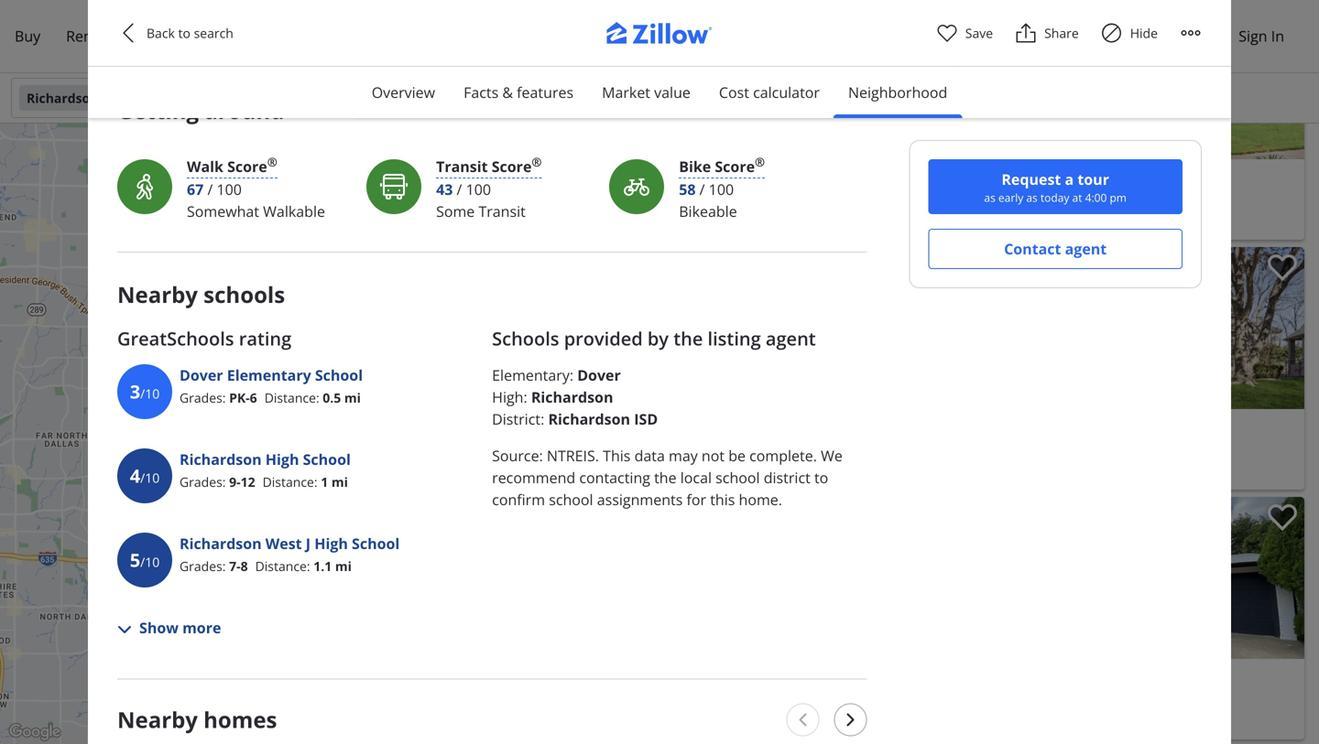 Task type: vqa. For each thing, say whether or not it's contained in the screenshot.


Task type: describe. For each thing, give the bounding box(es) containing it.
/ 100 for bike
[[700, 179, 734, 199]]

4:00
[[1085, 190, 1107, 205]]

elementary inside elementary : dover high : richardson district : richardson isd
[[492, 365, 570, 385]]

75081 inside map region
[[401, 459, 438, 477]]

school for 3
[[315, 365, 363, 385]]

some
[[436, 201, 475, 221]]

440k link
[[306, 480, 342, 497]]

bds for 4,000 sqft
[[997, 191, 1019, 208]]

$399,900 sqft - house for sale
[[654, 665, 895, 709]]

chevron right image
[[1273, 568, 1295, 590]]

1 horizontal spatial 75080
[[1184, 213, 1220, 230]]

58 link
[[679, 179, 696, 201]]

walkable
[[263, 201, 325, 221]]

google image
[[5, 721, 65, 745]]

skip link list tab list
[[357, 67, 962, 119]]

weatherred
[[690, 463, 761, 481]]

contact agent button
[[928, 229, 1183, 269]]

more image
[[1180, 22, 1202, 44]]

2 ba for - condo for sale
[[700, 441, 726, 459]]

distance: for 3
[[264, 389, 319, 407]]

back
[[147, 24, 175, 42]]

1 vertical spatial 75080
[[897, 463, 934, 481]]

1129 melrose dr, richardson, tx 75080
[[987, 213, 1220, 230]]

1 horizontal spatial chevron left image
[[656, 67, 678, 89]]

distance: inside richardson west j high school grades: 7-8 distance: 1.1 mi
[[255, 558, 310, 575]]

2 right 58 link
[[700, 191, 708, 208]]

1 vertical spatial agent
[[766, 326, 816, 351]]

rent link
[[53, 15, 110, 58]]

1 vertical spatial school
[[549, 490, 593, 510]]

/10 for 4
[[140, 469, 160, 487]]

value
[[654, 82, 691, 102]]

to inside this data may not be complete. we recommend contacting the local school district to confirm school assignments for this home.
[[814, 468, 828, 488]]

school for 4
[[303, 450, 351, 469]]

price
[[661, 506, 689, 521]]

sat.
[[1029, 256, 1050, 271]]

s
[[679, 463, 686, 481]]

cost calculator
[[719, 82, 820, 102]]

bikeable
[[679, 201, 737, 221]]

source
[[492, 446, 539, 466]]

richardson for west
[[180, 534, 262, 554]]

(nov
[[759, 506, 785, 521]]

overview button
[[357, 67, 450, 118]]

206 trailridge dr, richardson, tx 75081 link for the rightmost chevron left icon
[[654, 211, 965, 233]]

- for 864 sqft
[[791, 441, 795, 459]]

richardson west j high school link
[[180, 533, 400, 555]]

206 trailridge dr, richardson, tx 75081 link for chevron left image within the map region
[[203, 457, 451, 479]]

heart image
[[936, 22, 958, 44]]

43 link
[[436, 179, 453, 201]]

: down provided
[[570, 365, 574, 385]]

around
[[205, 96, 284, 126]]

show more
[[139, 618, 221, 638]]

richardson up ntreis
[[531, 387, 613, 407]]

1129 melrose dr, richardson, tx 75080 link
[[987, 211, 1297, 233]]

509k link
[[285, 373, 321, 390]]

getting around
[[117, 96, 284, 126]]

dr, for $1,389,999
[[1071, 213, 1089, 230]]

9-
[[229, 474, 241, 491]]

recommend
[[492, 468, 576, 488]]

: up district
[[524, 387, 527, 407]]

509k 550k
[[291, 375, 330, 404]]

grades: for 4
[[180, 474, 226, 491]]

0 vertical spatial 206
[[654, 213, 676, 230]]

$369,000
[[654, 165, 733, 190]]

1,692 for 1,692 sqft
[[289, 437, 322, 455]]

richardson west j high school grades: 7-8 distance: 1.1 mi
[[180, 534, 400, 575]]

575k link
[[185, 434, 222, 450]]

® for walk score
[[267, 154, 277, 170]]

richardson high school link
[[180, 449, 351, 471]]

ba for 4,000 sqft
[[1044, 191, 1059, 208]]

dover inside elementary : dover high : richardson district : richardson isd
[[577, 365, 621, 385]]

for inside this data may not be complete. we recommend contacting the local school district to confirm school assignments for this home.
[[687, 490, 706, 510]]

loans
[[218, 26, 258, 46]]

1 as from the left
[[984, 190, 996, 205]]

0 horizontal spatial 550k link
[[301, 389, 337, 405]]

sell
[[123, 26, 147, 46]]

for for 864 sqft
[[841, 441, 858, 459]]

1129 melrose dr, richardson, tx 75080 image
[[979, 0, 1305, 159]]

206 trailridge dr, richardson, tx 75081 for chevron left image within the map region
[[203, 459, 438, 477]]

richardson, for $399,900
[[754, 713, 824, 731]]

1209 creekwood dr, garland, tx 75044 image
[[979, 247, 1305, 410]]

may
[[669, 446, 698, 466]]

this
[[603, 446, 631, 466]]

3 inside map region
[[203, 437, 211, 455]]

67 link
[[187, 179, 204, 201]]

sale for 864 sqft
[[862, 441, 886, 459]]

save this home image for 206 trailridge dr, richardson, tx 75081 "link" corresponding to the rightmost chevron left icon
[[935, 5, 965, 31]]

#c,
[[782, 463, 802, 481]]

neighborhood
[[848, 82, 948, 102]]

0 vertical spatial trailridge
[[679, 213, 736, 230]]

- house for sale for 4,000 sqft
[[1135, 191, 1228, 208]]

dr, for $369,000
[[739, 213, 757, 230]]

2 as from the left
[[1026, 190, 1038, 205]]

back to search
[[147, 24, 234, 42]]

575k
[[192, 435, 215, 449]]

67
[[187, 179, 204, 199]]

dr, inside map region
[[288, 459, 306, 477]]

rentals
[[1012, 26, 1063, 46]]

home
[[173, 26, 214, 46]]

mi for 3
[[344, 389, 361, 407]]

walk
[[187, 157, 223, 176]]

high for elementary
[[492, 387, 524, 407]]

&
[[502, 82, 513, 102]]

west
[[265, 534, 302, 554]]

ba for 864 sqft
[[711, 441, 726, 459]]

open: sat. 12-2pm
[[994, 256, 1093, 271]]

distance: for 4
[[263, 474, 318, 491]]

by
[[648, 326, 669, 351]]

sale inside $399,900 sqft - house for sale
[[872, 691, 895, 709]]

house for 4,000 sqft
[[1142, 191, 1180, 208]]

: up source : ntreis .
[[541, 409, 544, 429]]

agent inside button
[[1065, 239, 1107, 259]]

advertise link
[[1075, 15, 1165, 58]]

/10 for 3
[[140, 385, 160, 403]]

- condo for sale
[[791, 441, 886, 459]]

203 island dr, richardson, tx 75081 image
[[979, 497, 1305, 660]]

cost calculator button
[[704, 67, 835, 118]]

chevron left image for 206
[[205, 314, 227, 336]]

map region
[[0, 116, 815, 745]]

home loans
[[173, 26, 258, 46]]

save this home image for property images, use arrow keys to navigate, image 1 of 13 group
[[935, 255, 965, 282]]

source : ntreis .
[[492, 446, 603, 466]]

market
[[602, 82, 650, 102]]

sale for 1,692 sqft
[[421, 437, 445, 455]]

- for 4,000 sqft
[[1135, 191, 1139, 208]]

1 vertical spatial 3
[[130, 379, 140, 404]]

4 /10
[[130, 463, 160, 489]]

/ 100 for walk
[[207, 179, 242, 199]]

- for 1,692 sqft
[[351, 437, 355, 455]]

21)
[[788, 506, 804, 521]]

request a tour as early as today at 4:00 pm
[[984, 169, 1127, 205]]

contact
[[1004, 239, 1061, 259]]

982
[[654, 463, 676, 481]]

sign in link
[[1226, 15, 1297, 58]]

greatschools
[[117, 326, 234, 351]]

bds down $369,000
[[665, 191, 687, 208]]

nearby homes
[[117, 705, 277, 735]]

help
[[1180, 26, 1211, 46]]

property images, use arrow keys to navigate, image 1 of 37 group
[[979, 247, 1305, 414]]

nearby for nearby homes
[[117, 705, 198, 735]]

206 trailridge dr, richardson, tx 75081 for the rightmost chevron left icon
[[654, 213, 889, 230]]

facts & features button
[[449, 67, 588, 118]]

mi inside richardson west j high school grades: 7-8 distance: 1.1 mi
[[335, 558, 352, 575]]

206 inside map region
[[203, 459, 225, 477]]

remove boundary button
[[447, 138, 617, 175]]

save button
[[936, 22, 993, 44]]

high for richardson
[[314, 534, 348, 554]]

0 vertical spatial chevron left image
[[117, 22, 139, 44]]

local
[[680, 468, 712, 488]]

richardson for high
[[180, 450, 262, 469]]

greatschools rating
[[117, 326, 292, 351]]

315k link
[[205, 338, 241, 355]]

richardson, for $369,000
[[760, 213, 831, 230]]

- house for sale for 1,692 sqft
[[351, 437, 445, 455]]

dover inside dover elementary school grades: pk-6 distance: 0.5 mi
[[180, 365, 223, 385]]

save this home image for chevron left image within the map region 206 trailridge dr, richardson, tx 75081 "link"
[[421, 251, 451, 278]]

advertisement region
[[117, 18, 867, 39]]

sqft for 1,692
[[325, 437, 348, 455]]

district
[[492, 409, 541, 429]]

dr, for $399,900
[[733, 713, 751, 731]]

condo
[[799, 441, 838, 459]]

market value
[[602, 82, 691, 102]]

2 inside map region
[[250, 437, 257, 455]]

for inside $399,900 sqft - house for sale
[[851, 691, 868, 709]]

walk score ® 67 / 100 somewhat walkable
[[187, 154, 325, 221]]

0 vertical spatial transit
[[436, 157, 488, 176]]

0 vertical spatial 3 bds
[[654, 191, 687, 208]]

property images, use arrow keys to navigate, image 1 of 21 group
[[647, 497, 972, 660]]

0.5
[[323, 389, 341, 407]]

contact agent
[[1004, 239, 1107, 259]]

4 for high
[[130, 463, 140, 489]]

.
[[595, 446, 599, 466]]

4 for ba
[[987, 191, 994, 208]]

home loans link
[[160, 15, 271, 58]]

advertise
[[1088, 26, 1152, 46]]

buy link
[[2, 15, 53, 58]]



Task type: locate. For each thing, give the bounding box(es) containing it.
property images, use arrow keys to navigate, image 1 of 40 group
[[979, 0, 1305, 164]]

2 right "may"
[[700, 441, 708, 459]]

isd
[[634, 409, 658, 429]]

house up 1129 melrose dr, richardson, tx 75080 link
[[1142, 191, 1180, 208]]

richardson inside 'filters' element
[[27, 89, 98, 107]]

2 horizontal spatial 3
[[654, 191, 661, 208]]

distance: down west
[[255, 558, 310, 575]]

richardson, down pm
[[1092, 213, 1163, 230]]

1 horizontal spatial - house for sale
[[1135, 191, 1228, 208]]

grades: left pk-
[[180, 389, 226, 407]]

2 /10 from the top
[[140, 469, 160, 487]]

school down recommend
[[549, 490, 593, 510]]

property images, use arrow keys to navigate, image 1 of 27 group
[[647, 0, 972, 164], [0, 243, 720, 408]]

dover down 315k
[[180, 365, 223, 385]]

tx inside map region
[[383, 459, 398, 477]]

zillow logo image
[[586, 22, 733, 54]]

score inside bike score ® 58 / 100 bikeable
[[715, 157, 755, 176]]

0 horizontal spatial agent
[[766, 326, 816, 351]]

property images, use arrow keys to navigate, image 1 of 13 group
[[647, 247, 972, 414]]

1 horizontal spatial agent
[[1065, 239, 1107, 259]]

206 trailridge dr, richardson, tx 75081 link
[[654, 211, 965, 233], [203, 457, 451, 479]]

- house for sale up 1129 melrose dr, richardson, tx 75080 link
[[1135, 191, 1228, 208]]

bike score ® 58 / 100 bikeable
[[679, 154, 765, 221]]

8
[[241, 558, 248, 575]]

complete.
[[750, 446, 817, 466]]

3 of ten element from the top
[[140, 535, 160, 590]]

bds
[[665, 191, 687, 208], [997, 191, 1019, 208], [214, 437, 236, 455], [665, 441, 687, 459]]

/10 up 5 /10
[[140, 469, 160, 487]]

® right remove
[[532, 154, 542, 170]]

2 vertical spatial high
[[314, 534, 348, 554]]

2 vertical spatial grades:
[[180, 558, 226, 575]]

chevron right image inside property images, use arrow keys to navigate, image 1 of 40 group
[[1273, 67, 1295, 89]]

of ten element for 5
[[140, 535, 160, 590]]

high inside elementary : dover high : richardson district : richardson isd
[[492, 387, 524, 407]]

the left s
[[654, 468, 677, 488]]

/ 100 up bikeable
[[700, 179, 734, 199]]

/ 100 inside transit score ® 43 / 100 some transit
[[457, 179, 491, 199]]

0 vertical spatial distance:
[[264, 389, 319, 407]]

0 horizontal spatial - house for sale
[[351, 437, 445, 455]]

0 horizontal spatial score
[[227, 157, 267, 176]]

elementary : dover high : richardson district : richardson isd
[[492, 365, 658, 429]]

distance: inside richardson high school grades: 9-12 distance: 1 mi
[[263, 474, 318, 491]]

richardson, inside map region
[[310, 459, 380, 477]]

0 vertical spatial high
[[492, 387, 524, 407]]

transit right 'some' on the left of the page
[[479, 201, 526, 221]]

score for transit score
[[492, 157, 532, 176]]

at
[[1072, 190, 1082, 205]]

: up recommend
[[539, 446, 543, 466]]

4 left today
[[1033, 191, 1040, 208]]

search
[[194, 24, 234, 42]]

2 horizontal spatial house
[[1142, 191, 1180, 208]]

chevron left image down $399,900 sqft - house for sale
[[796, 713, 810, 728]]

2
[[700, 191, 708, 208], [250, 437, 257, 455], [654, 441, 661, 459], [700, 441, 708, 459]]

grades: inside richardson high school grades: 9-12 distance: 1 mi
[[180, 474, 226, 491]]

455k link
[[208, 537, 245, 553]]

206 left 9-
[[203, 459, 225, 477]]

3 bds up 9-
[[203, 437, 236, 455]]

1 vertical spatial chevron left image
[[656, 67, 678, 89]]

4 left 'early'
[[987, 191, 994, 208]]

bds up 1129
[[997, 191, 1019, 208]]

2 horizontal spatial 4
[[1033, 191, 1040, 208]]

nearby schools
[[117, 280, 285, 310]]

nearby up greatschools
[[117, 280, 198, 310]]

0 vertical spatial to
[[178, 24, 191, 42]]

home.
[[739, 490, 782, 510]]

school inside richardson high school grades: 9-12 distance: 1 mi
[[303, 450, 351, 469]]

® inside transit score ® 43 / 100 some transit
[[532, 154, 542, 170]]

0 vertical spatial school
[[716, 468, 760, 488]]

0 horizontal spatial 206
[[203, 459, 225, 477]]

open:
[[994, 256, 1027, 271]]

0 horizontal spatial house
[[359, 437, 397, 455]]

trailridge
[[679, 213, 736, 230], [229, 459, 285, 477]]

chevron left image
[[117, 22, 139, 44], [656, 67, 678, 89]]

richardson inside richardson high school grades: 9-12 distance: 1 mi
[[180, 450, 262, 469]]

ba for 1,692 sqft
[[260, 437, 275, 455]]

3 bds inside map region
[[203, 437, 236, 455]]

® inside walk score ® 67 / 100 somewhat walkable
[[267, 154, 277, 170]]

206 trailridge dr, richardson, tx 75081 up 440k
[[203, 459, 438, 477]]

12
[[241, 474, 255, 491]]

1 horizontal spatial 206
[[654, 213, 676, 230]]

school down be
[[716, 468, 760, 488]]

0 vertical spatial of ten element
[[140, 366, 160, 421]]

share
[[1044, 24, 1079, 42]]

4 up 5 at bottom
[[130, 463, 140, 489]]

hide
[[1130, 24, 1158, 42]]

calculator
[[753, 82, 820, 102]]

in
[[1271, 26, 1284, 46]]

1 /10 from the top
[[140, 385, 160, 403]]

1 horizontal spatial to
[[814, 468, 828, 488]]

0 vertical spatial - house for sale
[[1135, 191, 1228, 208]]

mi inside richardson high school grades: 9-12 distance: 1 mi
[[332, 474, 348, 491]]

5 /10
[[130, 548, 160, 573]]

ba
[[711, 191, 726, 208], [1044, 191, 1059, 208], [260, 437, 275, 455], [711, 441, 726, 459]]

elementary down schools on the top left of the page
[[492, 365, 570, 385]]

2 elementary from the left
[[492, 365, 570, 385]]

agent right listing at right top
[[766, 326, 816, 351]]

/10 for 5
[[140, 554, 160, 571]]

sqft right 4:00 on the right of the page
[[1108, 191, 1131, 208]]

rating
[[239, 326, 292, 351]]

chevron left image inside map region
[[205, 314, 227, 336]]

to inside 'link'
[[178, 24, 191, 42]]

2 vertical spatial /10
[[140, 554, 160, 571]]

richardson, right bikeable
[[760, 213, 831, 230]]

0 horizontal spatial dover
[[180, 365, 223, 385]]

distance: down 509k
[[264, 389, 319, 407]]

/10 inside 5 /10
[[140, 554, 160, 571]]

1 vertical spatial distance:
[[263, 474, 318, 491]]

score for bike score
[[715, 157, 755, 176]]

1 vertical spatial house
[[359, 437, 397, 455]]

2 score from the left
[[492, 157, 532, 176]]

2 vertical spatial 75081
[[845, 713, 882, 731]]

to right back
[[178, 24, 191, 42]]

3 ® from the left
[[755, 154, 765, 170]]

1 horizontal spatial ®
[[532, 154, 542, 170]]

chevron right image inside property images, use arrow keys to navigate, image 1 of 37 group
[[1273, 317, 1295, 339]]

chevron left image down manage rentals link
[[989, 67, 1011, 89]]

provided
[[564, 326, 643, 351]]

for for 1,692 sqft
[[400, 437, 418, 455]]

sqft up dr
[[765, 441, 788, 459]]

- inside $399,900 sqft - house for sale
[[802, 691, 806, 709]]

not
[[702, 446, 725, 466]]

1 horizontal spatial as
[[1026, 190, 1038, 205]]

chevron down image
[[367, 91, 382, 105], [656, 91, 670, 105], [415, 149, 430, 164], [117, 623, 132, 638]]

sqft for 4,000
[[1108, 191, 1131, 208]]

house right 1,692 sqft at the left bottom of the page
[[359, 437, 397, 455]]

1 dover from the left
[[180, 365, 223, 385]]

$169,990
[[654, 415, 733, 440]]

property images, use arrow keys to navigate, image 1 of 39 group
[[979, 497, 1305, 664]]

206 left bikeable
[[654, 213, 676, 230]]

1 chevron down image from the left
[[484, 91, 498, 105]]

1 of ten element from the top
[[140, 366, 160, 421]]

score for walk score
[[227, 157, 267, 176]]

206 trailridge dr, richardson, tx 75081 image
[[647, 0, 972, 159], [196, 243, 458, 406], [458, 243, 720, 406]]

tx inside 'filters' element
[[102, 89, 118, 107]]

cornell
[[687, 713, 729, 731]]

3 grades: from the top
[[180, 558, 226, 575]]

richardson for tx
[[27, 89, 98, 107]]

$1,389,999
[[987, 165, 1081, 190]]

as left 'early'
[[984, 190, 996, 205]]

0 vertical spatial 206 trailridge dr, richardson, tx 75081
[[654, 213, 889, 230]]

0 vertical spatial 75080
[[1184, 213, 1220, 230]]

house inside map region
[[359, 437, 397, 455]]

1 vertical spatial 3 bds
[[203, 437, 236, 455]]

dr
[[765, 463, 779, 481]]

mi right 1.1
[[335, 558, 352, 575]]

206 trailridge dr, richardson, tx 75081
[[654, 213, 889, 230], [203, 459, 438, 477]]

12-
[[1053, 256, 1069, 271]]

richardson tx
[[27, 89, 118, 107]]

550k inside 509k 550k
[[307, 390, 330, 404]]

/ 100 up 'some' on the left of the page
[[457, 179, 491, 199]]

206 trailridge dr, richardson, tx 75081 inside map region
[[203, 459, 438, 477]]

save this home image for property images, use arrow keys to navigate, image 1 of 39 group
[[1268, 505, 1297, 532]]

save this home image for property images, use arrow keys to navigate, image 1 of 40 group
[[1268, 5, 1297, 31]]

sale for 4,000 sqft
[[1204, 191, 1228, 208]]

0 vertical spatial 550k link
[[494, 317, 531, 333]]

0 vertical spatial house
[[1142, 191, 1180, 208]]

1 horizontal spatial trailridge
[[679, 213, 736, 230]]

1 horizontal spatial save this home image
[[935, 5, 965, 31]]

- up 982 s weatherred dr #c, richardson, tx 75080
[[791, 441, 795, 459]]

1 horizontal spatial / 100
[[457, 179, 491, 199]]

for right 1,692 sqft at the left bottom of the page
[[400, 437, 418, 455]]

455k
[[215, 538, 238, 552]]

sqft
[[1108, 191, 1131, 208], [325, 437, 348, 455], [765, 441, 788, 459], [776, 691, 799, 709]]

® inside bike score ® 58 / 100 bikeable
[[755, 154, 765, 170]]

dr, down 4,000
[[1071, 213, 1089, 230]]

for for 4,000 sqft
[[1184, 191, 1201, 208]]

1 nearby from the top
[[117, 280, 198, 310]]

mi for 4
[[332, 474, 348, 491]]

as down request
[[1026, 190, 1038, 205]]

sqft for $399,900
[[776, 691, 799, 709]]

2 vertical spatial of ten element
[[140, 535, 160, 590]]

1 vertical spatial 1,692
[[289, 437, 322, 455]]

bds up s
[[665, 441, 687, 459]]

of ten element
[[140, 366, 160, 421], [140, 451, 160, 506], [140, 535, 160, 590]]

3 score from the left
[[715, 157, 755, 176]]

2 chevron down image from the left
[[798, 91, 813, 105]]

0 horizontal spatial 206 trailridge dr, richardson, tx 75081
[[203, 459, 438, 477]]

1
[[321, 474, 328, 491]]

1 vertical spatial mi
[[332, 474, 348, 491]]

pk-
[[229, 389, 250, 407]]

0 vertical spatial mi
[[344, 389, 361, 407]]

chevron left image for 982
[[656, 317, 678, 339]]

/10 up show
[[140, 554, 160, 571]]

trailridge inside map region
[[229, 459, 285, 477]]

® for transit score
[[532, 154, 542, 170]]

richardson up .
[[548, 409, 630, 429]]

buy
[[15, 26, 40, 46]]

1901 cornell dr, richardson, tx 75081 link
[[654, 711, 965, 733]]

assignments
[[597, 490, 683, 510]]

schools
[[204, 280, 285, 310]]

1 horizontal spatial house
[[809, 691, 848, 709]]

main navigation
[[0, 0, 1319, 73]]

3 bds down $369,000
[[654, 191, 687, 208]]

grades: for 3
[[180, 389, 226, 407]]

0 horizontal spatial chevron left image
[[117, 22, 139, 44]]

show more button
[[117, 617, 221, 639], [117, 617, 221, 639]]

- right pm
[[1135, 191, 1139, 208]]

1 score from the left
[[227, 157, 267, 176]]

4 bds
[[987, 191, 1019, 208]]

1 horizontal spatial 206 trailridge dr, richardson, tx 75081 link
[[654, 211, 965, 233]]

1.1
[[314, 558, 332, 575]]

pedestrian image
[[130, 172, 159, 202]]

1 / 100 from the left
[[207, 179, 242, 199]]

for inside map region
[[400, 437, 418, 455]]

1 horizontal spatial 206 trailridge dr, richardson, tx 75081
[[654, 213, 889, 230]]

the right by
[[674, 326, 703, 351]]

elementary up 6
[[227, 365, 311, 385]]

elementary inside dover elementary school grades: pk-6 distance: 0.5 mi
[[227, 365, 311, 385]]

to down we
[[814, 468, 828, 488]]

0 vertical spatial 3
[[654, 191, 661, 208]]

2 / 100 from the left
[[457, 179, 491, 199]]

filters element
[[0, 73, 1319, 124]]

schools provided by the listing agent
[[492, 326, 816, 351]]

nearby left homes
[[117, 705, 198, 735]]

2 up 12
[[250, 437, 257, 455]]

price cut: $29,100 (nov 21)
[[661, 506, 804, 521]]

2 of ten element from the top
[[140, 451, 160, 506]]

distance: down richardson high school link
[[263, 474, 318, 491]]

nearby for nearby schools
[[117, 280, 198, 310]]

cut:
[[692, 506, 712, 521]]

homes
[[204, 705, 277, 735]]

for up 1129 melrose dr, richardson, tx 75080 link
[[1184, 191, 1201, 208]]

1 vertical spatial 206 trailridge dr, richardson, tx 75081 link
[[203, 457, 451, 479]]

grades: inside richardson west j high school grades: 7-8 distance: 1.1 mi
[[180, 558, 226, 575]]

2 nearby from the top
[[117, 705, 198, 735]]

2 vertical spatial house
[[809, 691, 848, 709]]

we
[[821, 446, 843, 466]]

chevron left image up 315k link in the top of the page
[[205, 314, 227, 336]]

1,692 inside map region
[[289, 437, 322, 455]]

0 vertical spatial save this home image
[[935, 5, 965, 31]]

1 horizontal spatial 550k
[[501, 318, 524, 332]]

® for bike score
[[755, 154, 765, 170]]

listing
[[708, 326, 761, 351]]

somewhat
[[187, 201, 259, 221]]

mi right 0.5
[[344, 389, 361, 407]]

remove
[[464, 148, 515, 165]]

/ 100 up somewhat
[[207, 179, 242, 199]]

school inside richardson west j high school grades: 7-8 distance: 1.1 mi
[[352, 534, 400, 554]]

0 horizontal spatial / 100
[[207, 179, 242, 199]]

0 vertical spatial 75081
[[852, 213, 889, 230]]

save this home image down 'some' on the left of the page
[[421, 251, 451, 278]]

property images, use arrow keys to navigate, image 1 of 27 group for save this home icon associated with 206 trailridge dr, richardson, tx 75081 "link" corresponding to the rightmost chevron left icon
[[647, 0, 972, 164]]

® up walkable
[[267, 154, 277, 170]]

1 horizontal spatial high
[[314, 534, 348, 554]]

richardson down 575k
[[180, 450, 262, 469]]

score inside transit score ® 43 / 100 some transit
[[492, 157, 532, 176]]

0 vertical spatial the
[[674, 326, 703, 351]]

2 horizontal spatial score
[[715, 157, 755, 176]]

school inside dover elementary school grades: pk-6 distance: 0.5 mi
[[315, 365, 363, 385]]

chevron left image for 1129
[[989, 67, 1011, 89]]

dover
[[180, 365, 223, 385], [577, 365, 621, 385]]

3 /10 from the top
[[140, 554, 160, 571]]

property images, use arrow keys to navigate, image 1 of 27 group inside map region
[[0, 243, 720, 408]]

nearby
[[117, 280, 198, 310], [117, 705, 198, 735]]

982 s weatherred dr #c, richardson, tx 75080 image
[[647, 247, 972, 410]]

chevron left image
[[989, 67, 1011, 89], [205, 314, 227, 336], [656, 317, 678, 339], [796, 713, 810, 728]]

1 ® from the left
[[267, 154, 277, 170]]

mi right 1
[[332, 474, 348, 491]]

6
[[250, 389, 257, 407]]

cost
[[719, 82, 749, 102]]

of ten element up 5 /10
[[140, 451, 160, 506]]

dr, right bikeable
[[739, 213, 757, 230]]

1 grades: from the top
[[180, 389, 226, 407]]

the inside this data may not be complete. we recommend contacting the local school district to confirm school assignments for this home.
[[654, 468, 677, 488]]

1 horizontal spatial elementary
[[492, 365, 570, 385]]

400k link
[[216, 475, 252, 492]]

grades: inside dover elementary school grades: pk-6 distance: 0.5 mi
[[180, 389, 226, 407]]

sqft up 1
[[325, 437, 348, 455]]

1 vertical spatial save this home image
[[421, 251, 451, 278]]

1 horizontal spatial 550k link
[[494, 317, 531, 333]]

/10 inside 4 /10
[[140, 469, 160, 487]]

school up 0.5
[[315, 365, 363, 385]]

chevron left image inside property images, use arrow keys to navigate, image 1 of 13 group
[[656, 317, 678, 339]]

2 horizontal spatial / 100
[[700, 179, 734, 199]]

melrose
[[1019, 213, 1068, 230]]

1 vertical spatial - house for sale
[[351, 437, 445, 455]]

chevron right image
[[941, 67, 963, 89], [1273, 67, 1295, 89], [1273, 317, 1295, 339], [843, 713, 858, 728]]

sale up 1901 cornell dr, richardson, tx 75081 link
[[872, 691, 895, 709]]

chevron left image inside property images, use arrow keys to navigate, image 1 of 40 group
[[989, 67, 1011, 89]]

bus image
[[379, 172, 409, 202]]

richardson, down $399,900 sqft - house for sale
[[754, 713, 824, 731]]

dr, down 1,692 sqft at the left bottom of the page
[[288, 459, 306, 477]]

today
[[1041, 190, 1070, 205]]

sale inside map region
[[421, 437, 445, 455]]

- house for sale right 1,692 sqft at the left bottom of the page
[[351, 437, 445, 455]]

sell link
[[110, 15, 160, 58]]

4 ba
[[1033, 191, 1059, 208]]

0 vertical spatial grades:
[[180, 389, 226, 407]]

/ 100 for transit
[[457, 179, 491, 199]]

0 horizontal spatial trailridge
[[229, 459, 285, 477]]

2 vertical spatial school
[[352, 534, 400, 554]]

2 up 982
[[654, 441, 661, 459]]

pm
[[1110, 190, 1127, 205]]

ba inside map region
[[260, 437, 275, 455]]

1 horizontal spatial dover
[[577, 365, 621, 385]]

1 horizontal spatial chevron down image
[[798, 91, 813, 105]]

- inside map region
[[351, 437, 355, 455]]

high inside richardson high school grades: 9-12 distance: 1 mi
[[265, 450, 299, 469]]

dover down provided
[[577, 365, 621, 385]]

bds for 864 sqft
[[665, 441, 687, 459]]

75080
[[1184, 213, 1220, 230], [897, 463, 934, 481]]

distance: inside dover elementary school grades: pk-6 distance: 0.5 mi
[[264, 389, 319, 407]]

1 vertical spatial transit
[[479, 201, 526, 221]]

2 dover from the left
[[577, 365, 621, 385]]

2 ba left be
[[700, 441, 726, 459]]

1 vertical spatial of ten element
[[140, 451, 160, 506]]

1 vertical spatial property images, use arrow keys to navigate, image 1 of 27 group
[[0, 243, 720, 408]]

transit score ® 43 / 100 some transit
[[436, 154, 542, 221]]

agent down 1129 melrose dr, richardson, tx 75080 on the top right
[[1065, 239, 1107, 259]]

bds inside map region
[[214, 437, 236, 455]]

score inside walk score ® 67 / 100 somewhat walkable
[[227, 157, 267, 176]]

bike image
[[622, 172, 652, 202]]

richardson down rent link
[[27, 89, 98, 107]]

0 horizontal spatial as
[[984, 190, 996, 205]]

1 vertical spatial /10
[[140, 469, 160, 487]]

of ten element for 3
[[140, 366, 160, 421]]

sqft for 864
[[765, 441, 788, 459]]

dr, right cornell at right bottom
[[733, 713, 751, 731]]

transit up 43 on the top left of the page
[[436, 157, 488, 176]]

sqft inside $399,900 sqft - house for sale
[[776, 691, 799, 709]]

0 vertical spatial agent
[[1065, 239, 1107, 259]]

bds up 9-
[[214, 437, 236, 455]]

sign in
[[1239, 26, 1284, 46]]

school right "j"
[[352, 534, 400, 554]]

$399,900
[[654, 665, 733, 690]]

mi inside dover elementary school grades: pk-6 distance: 0.5 mi
[[344, 389, 361, 407]]

982 s weatherred dr #c, richardson, tx 75080 link
[[654, 461, 965, 483]]

save
[[965, 24, 993, 42]]

house for 1,692 sqft
[[359, 437, 397, 455]]

4,000 sqft
[[1072, 191, 1131, 208]]

7-
[[229, 558, 241, 575]]

richardson, for $1,389,999
[[1092, 213, 1163, 230]]

grades: down 455k
[[180, 558, 226, 575]]

high inside richardson west j high school grades: 7-8 distance: 1.1 mi
[[314, 534, 348, 554]]

1,692 sqft
[[289, 437, 348, 455]]

2 horizontal spatial ®
[[755, 154, 765, 170]]

/ 100
[[207, 179, 242, 199], [457, 179, 491, 199], [700, 179, 734, 199]]

save this home button inside map region
[[407, 243, 458, 295]]

save this home button
[[921, 0, 972, 49], [1253, 0, 1305, 49], [407, 243, 458, 295], [921, 247, 972, 299], [1253, 247, 1305, 299], [1253, 497, 1305, 549]]

1901 cornell dr, richardson, tx 75081 image
[[647, 497, 972, 660]]

1 vertical spatial 550k
[[307, 390, 330, 404]]

509k
[[291, 375, 314, 388]]

1,692 for 1,692
[[740, 191, 773, 208]]

of ten element down greatschools
[[140, 366, 160, 421]]

75081 for $399,900
[[845, 713, 882, 731]]

2 ba
[[700, 191, 726, 208], [250, 437, 275, 455], [700, 441, 726, 459]]

house up 1901 cornell dr, richardson, tx 75081 link
[[809, 691, 848, 709]]

550k
[[501, 318, 524, 332], [307, 390, 330, 404]]

dover elementary school grades: pk-6 distance: 0.5 mi
[[180, 365, 363, 407]]

save this home image inside button
[[421, 251, 451, 278]]

bds for 1,692 sqft
[[214, 437, 236, 455]]

0 vertical spatial property images, use arrow keys to navigate, image 1 of 27 group
[[647, 0, 972, 164]]

1,692 up 1
[[289, 437, 322, 455]]

0 horizontal spatial ®
[[267, 154, 277, 170]]

2 ba inside map region
[[250, 437, 275, 455]]

sale right we
[[862, 441, 886, 459]]

1 horizontal spatial 3
[[203, 437, 211, 455]]

2 ba for - house for sale
[[250, 437, 275, 455]]

for down local
[[687, 490, 706, 510]]

0 horizontal spatial to
[[178, 24, 191, 42]]

/10 down greatschools
[[140, 385, 160, 403]]

58
[[679, 179, 696, 199]]

richardson, down - condo for sale
[[805, 463, 876, 481]]

1,692 right bikeable
[[740, 191, 773, 208]]

2 ® from the left
[[532, 154, 542, 170]]

1 vertical spatial school
[[303, 450, 351, 469]]

- right 1,692 sqft at the left bottom of the page
[[351, 437, 355, 455]]

richardson up the 7- on the bottom left
[[180, 534, 262, 554]]

share image
[[1015, 22, 1037, 44]]

1 horizontal spatial school
[[716, 468, 760, 488]]

75081 for $369,000
[[852, 213, 889, 230]]

1 horizontal spatial 4
[[987, 191, 994, 208]]

0 vertical spatial nearby
[[117, 280, 198, 310]]

2 grades: from the top
[[180, 474, 226, 491]]

/ 100 inside bike score ® 58 / 100 bikeable
[[700, 179, 734, 199]]

2 ba up 12
[[250, 437, 275, 455]]

sale up 1129 melrose dr, richardson, tx 75080 link
[[1204, 191, 1228, 208]]

0 horizontal spatial elementary
[[227, 365, 311, 385]]

1 vertical spatial 75081
[[401, 459, 438, 477]]

1 horizontal spatial 1,692
[[740, 191, 773, 208]]

2 vertical spatial distance:
[[255, 558, 310, 575]]

/ 100 inside walk score ® 67 / 100 somewhat walkable
[[207, 179, 242, 199]]

1 vertical spatial 550k link
[[301, 389, 337, 405]]

save this home image
[[1268, 5, 1297, 31], [935, 255, 965, 282], [1268, 255, 1297, 282], [1268, 505, 1297, 532]]

0 vertical spatial 550k
[[501, 318, 524, 332]]

for up 1901 cornell dr, richardson, tx 75081 link
[[851, 691, 868, 709]]

school up 1
[[303, 450, 351, 469]]

save this home image
[[935, 5, 965, 31], [421, 251, 451, 278]]

sqft inside map region
[[325, 437, 348, 455]]

/10 inside 3 /10
[[140, 385, 160, 403]]

dover elementary school link
[[180, 365, 363, 387]]

- house for sale inside map region
[[351, 437, 445, 455]]

3 / 100 from the left
[[700, 179, 734, 199]]

3 bds
[[654, 191, 687, 208], [203, 437, 236, 455]]

hide image
[[1101, 22, 1123, 44]]

richardson inside richardson west j high school grades: 7-8 distance: 1.1 mi
[[180, 534, 262, 554]]

for
[[1184, 191, 1201, 208], [400, 437, 418, 455], [841, 441, 858, 459], [687, 490, 706, 510], [851, 691, 868, 709]]

0 horizontal spatial 4
[[130, 463, 140, 489]]

2 ba right 58 link
[[700, 191, 726, 208]]

chevron down image
[[484, 91, 498, 105], [798, 91, 813, 105], [909, 91, 924, 105]]

save this home image left save
[[935, 5, 965, 31]]

1 elementary from the left
[[227, 365, 311, 385]]

1 horizontal spatial 3 bds
[[654, 191, 687, 208]]

house inside $399,900 sqft - house for sale
[[809, 691, 848, 709]]

2 vertical spatial mi
[[335, 558, 352, 575]]

3 chevron down image from the left
[[909, 91, 924, 105]]

property images, use arrow keys to navigate, image 1 of 27 group for save this home icon in button
[[0, 243, 720, 408]]

1901 cornell dr, richardson, tx 75081
[[654, 713, 882, 731]]

0 horizontal spatial school
[[549, 490, 593, 510]]

0 horizontal spatial 75080
[[897, 463, 934, 481]]

of ten element for 4
[[140, 451, 160, 506]]



